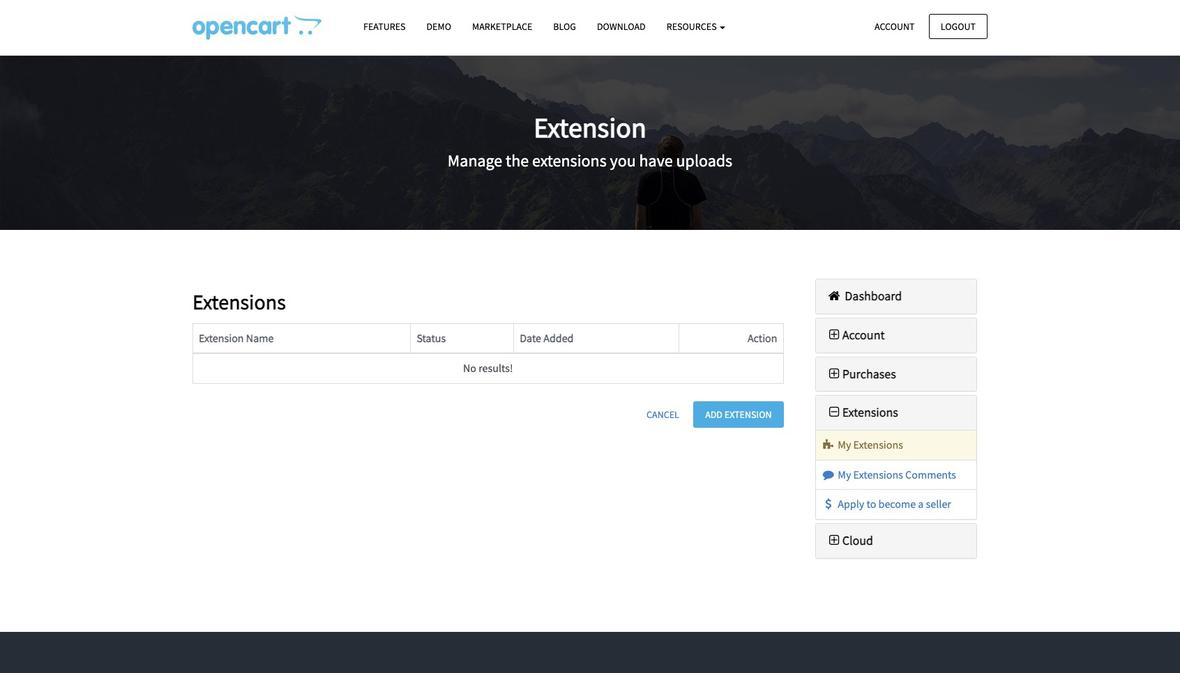Task type: locate. For each thing, give the bounding box(es) containing it.
opencart - extensions image
[[193, 15, 322, 40]]

plus square o image down "home" icon on the right
[[826, 329, 842, 342]]

become
[[879, 498, 916, 512]]

home image
[[826, 290, 842, 303]]

purchases link
[[826, 366, 896, 382]]

demo link
[[416, 15, 462, 39]]

status
[[417, 331, 446, 345]]

resources link
[[656, 15, 736, 39]]

1 horizontal spatial extension
[[534, 110, 647, 145]]

1 vertical spatial my
[[838, 468, 851, 482]]

extensions
[[193, 289, 286, 315], [842, 405, 898, 421], [854, 438, 903, 452], [854, 468, 903, 482]]

my
[[838, 438, 851, 452], [838, 468, 851, 482]]

account left logout
[[875, 20, 915, 32]]

my extensions link
[[821, 438, 903, 452]]

1 vertical spatial extension
[[199, 331, 244, 345]]

account link for features 'link'
[[863, 14, 927, 39]]

account link
[[863, 14, 927, 39], [826, 327, 885, 343]]

extension inside extension manage the extensions you have uploads
[[534, 110, 647, 145]]

1 plus square o image from the top
[[826, 329, 842, 342]]

plus square o image up minus square o icon
[[826, 368, 842, 381]]

extensions
[[532, 150, 607, 171]]

add
[[705, 409, 723, 421]]

extension left name
[[199, 331, 244, 345]]

0 vertical spatial plus square o image
[[826, 329, 842, 342]]

add extension
[[705, 409, 772, 421]]

extension right "add"
[[725, 409, 772, 421]]

download link
[[587, 15, 656, 39]]

1 vertical spatial plus square o image
[[826, 368, 842, 381]]

have
[[639, 150, 673, 171]]

uploads
[[676, 150, 733, 171]]

0 horizontal spatial extension
[[199, 331, 244, 345]]

plus square o image
[[826, 535, 842, 548]]

1 my from the top
[[838, 438, 851, 452]]

add extension link
[[694, 402, 784, 428]]

2 plus square o image from the top
[[826, 368, 842, 381]]

features link
[[353, 15, 416, 39]]

plus square o image for purchases
[[826, 368, 842, 381]]

account down dashboard link
[[842, 327, 885, 343]]

the
[[506, 150, 529, 171]]

no
[[463, 361, 476, 375]]

marketplace link
[[462, 15, 543, 39]]

0 vertical spatial my
[[838, 438, 851, 452]]

my for my extensions comments
[[838, 468, 851, 482]]

2 my from the top
[[838, 468, 851, 482]]

extension manage the extensions you have uploads
[[448, 110, 733, 171]]

account
[[875, 20, 915, 32], [842, 327, 885, 343]]

date
[[520, 331, 541, 345]]

1 vertical spatial account link
[[826, 327, 885, 343]]

my extensions comments link
[[821, 468, 956, 482]]

marketplace
[[472, 20, 533, 33]]

plus square o image inside purchases link
[[826, 368, 842, 381]]

my right "comment" icon
[[838, 468, 851, 482]]

0 vertical spatial extension
[[534, 110, 647, 145]]

cancel
[[647, 409, 679, 421]]

dashboard
[[842, 288, 902, 304]]

extension
[[534, 110, 647, 145], [199, 331, 244, 345], [725, 409, 772, 421]]

added
[[544, 331, 574, 345]]

account link left logout 'link'
[[863, 14, 927, 39]]

1 vertical spatial account
[[842, 327, 885, 343]]

extension up extensions
[[534, 110, 647, 145]]

blog link
[[543, 15, 587, 39]]

seller
[[926, 498, 951, 512]]

extension name
[[199, 331, 274, 345]]

my right puzzle piece icon
[[838, 438, 851, 452]]

0 vertical spatial account link
[[863, 14, 927, 39]]

purchases
[[842, 366, 896, 382]]

usd image
[[821, 499, 836, 510]]

account link up purchases link
[[826, 327, 885, 343]]

cloud
[[842, 533, 873, 549]]

extension for extension name
[[199, 331, 244, 345]]

extensions up the my extensions comments link
[[854, 438, 903, 452]]

my extensions comments
[[836, 468, 956, 482]]

extensions link
[[826, 405, 898, 421]]

plus square o image
[[826, 329, 842, 342], [826, 368, 842, 381]]

2 vertical spatial extension
[[725, 409, 772, 421]]



Task type: vqa. For each thing, say whether or not it's contained in the screenshot.
rightmost Extension
yes



Task type: describe. For each thing, give the bounding box(es) containing it.
logout link
[[929, 14, 988, 39]]

blog
[[553, 20, 576, 33]]

name
[[246, 331, 274, 345]]

demo
[[427, 20, 451, 33]]

manage
[[448, 150, 502, 171]]

date added
[[520, 331, 574, 345]]

0 vertical spatial account
[[875, 20, 915, 32]]

my extensions
[[836, 438, 903, 452]]

logout
[[941, 20, 976, 32]]

cancel link
[[635, 402, 691, 428]]

download
[[597, 20, 646, 33]]

a
[[918, 498, 924, 512]]

comments
[[906, 468, 956, 482]]

cloud link
[[826, 533, 873, 549]]

results!
[[479, 361, 513, 375]]

to
[[867, 498, 876, 512]]

extensions up to
[[854, 468, 903, 482]]

you
[[610, 150, 636, 171]]

dashboard link
[[826, 288, 902, 304]]

extensions up my extensions
[[842, 405, 898, 421]]

no results!
[[463, 361, 513, 375]]

account link for dashboard link
[[826, 327, 885, 343]]

2 horizontal spatial extension
[[725, 409, 772, 421]]

resources
[[667, 20, 719, 33]]

apply to become a seller
[[836, 498, 951, 512]]

comment image
[[821, 469, 836, 481]]

extension for extension manage the extensions you have uploads
[[534, 110, 647, 145]]

puzzle piece image
[[821, 440, 836, 451]]

apply to become a seller link
[[821, 498, 951, 512]]

features
[[363, 20, 406, 33]]

apply
[[838, 498, 865, 512]]

my for my extensions
[[838, 438, 851, 452]]

plus square o image for account
[[826, 329, 842, 342]]

extensions up extension name
[[193, 289, 286, 315]]

minus square o image
[[826, 407, 842, 420]]

action
[[748, 331, 777, 345]]



